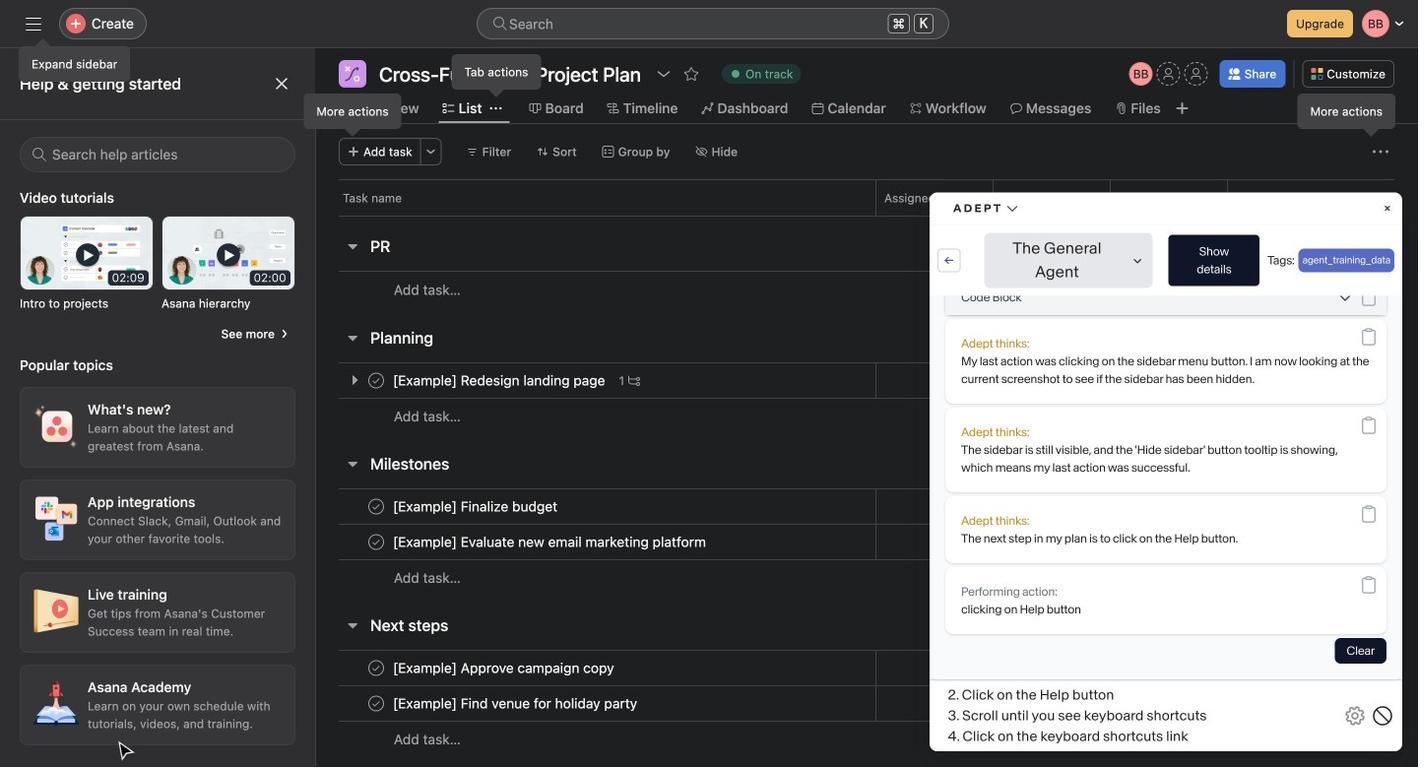 Task type: locate. For each thing, give the bounding box(es) containing it.
1 vertical spatial mark complete checkbox
[[365, 531, 388, 554]]

Mark complete checkbox
[[365, 495, 388, 519], [365, 657, 388, 680]]

collapse task list for this group image
[[345, 330, 361, 346]]

mark complete image inside [example] finalize budget 'cell'
[[365, 495, 388, 519]]

row
[[315, 179, 1419, 216], [339, 215, 1395, 217], [315, 271, 1419, 308], [315, 363, 1419, 399], [315, 398, 1419, 434], [315, 489, 1419, 525], [315, 524, 1419, 561], [315, 560, 1419, 596], [315, 650, 1419, 687], [315, 686, 1419, 722], [315, 721, 1419, 758]]

3 mark complete image from the top
[[365, 657, 388, 680]]

tooltip
[[20, 41, 129, 81], [453, 55, 540, 95], [305, 95, 401, 134], [1299, 95, 1395, 134]]

mark complete checkbox inside [example] approve campaign copy cell
[[365, 657, 388, 680]]

asana hierarchy image
[[163, 217, 295, 290]]

2 task name text field from the top
[[389, 533, 712, 552]]

mark complete checkbox for task name text box within [example] approve campaign copy cell
[[365, 657, 388, 680]]

collapse task list for this group image
[[345, 238, 361, 254], [345, 456, 361, 472], [345, 618, 361, 634]]

0 vertical spatial mark complete checkbox
[[365, 495, 388, 519]]

none field search tasks, projects, and more
[[477, 8, 950, 39]]

1 mark complete image from the top
[[365, 369, 388, 393]]

Mark complete checkbox
[[365, 369, 388, 393], [365, 531, 388, 554], [365, 692, 388, 716]]

task name text field for the [example] evaluate new email marketing platform cell at bottom
[[389, 533, 712, 552]]

mark complete image
[[365, 531, 388, 554]]

0 vertical spatial none field
[[477, 8, 950, 39]]

3 mark complete checkbox from the top
[[365, 692, 388, 716]]

2 mark complete image from the top
[[365, 495, 388, 519]]

mark complete image
[[365, 369, 388, 393], [365, 495, 388, 519], [365, 657, 388, 680], [365, 692, 388, 716]]

1 task name text field from the top
[[389, 371, 611, 391]]

mark complete checkbox inside the [example] evaluate new email marketing platform cell
[[365, 531, 388, 554]]

None field
[[477, 8, 950, 39], [20, 137, 296, 172]]

0 vertical spatial mark complete checkbox
[[365, 369, 388, 393]]

tab actions image
[[490, 102, 502, 114]]

[example] approve campaign copy cell
[[315, 650, 876, 687]]

more actions image
[[1373, 144, 1389, 160]]

1 mark complete checkbox from the top
[[365, 369, 388, 393]]

task name text field inside [example] approve campaign copy cell
[[389, 659, 620, 678]]

1 horizontal spatial none field
[[477, 8, 950, 39]]

1 subtask image
[[629, 375, 641, 387]]

3 task name text field from the top
[[389, 659, 620, 678]]

1 mark complete checkbox from the top
[[365, 495, 388, 519]]

close help & getting started image
[[274, 76, 290, 92]]

task name text field inside [example] find venue for holiday party cell
[[389, 694, 644, 714]]

tooltip down expand sidebar "image"
[[20, 41, 129, 81]]

4 task name text field from the top
[[389, 694, 644, 714]]

[example] find venue for holiday party cell
[[315, 686, 876, 722]]

4 mark complete image from the top
[[365, 692, 388, 716]]

show options for assignee column image
[[966, 192, 977, 204]]

mark complete image inside [example] approve campaign copy cell
[[365, 657, 388, 680]]

1 collapse task list for this group image from the top
[[345, 238, 361, 254]]

mark complete image inside [example] find venue for holiday party cell
[[365, 692, 388, 716]]

task name text field for [example] find venue for holiday party cell
[[389, 694, 644, 714]]

line_and_symbols image
[[345, 66, 361, 82]]

mark complete checkbox for collapse task list for this group image associated with [example] approve campaign copy cell
[[365, 692, 388, 716]]

task name text field inside the [example] evaluate new email marketing platform cell
[[389, 533, 712, 552]]

2 mark complete checkbox from the top
[[365, 657, 388, 680]]

Search tasks, projects, and more text field
[[477, 8, 950, 39]]

2 collapse task list for this group image from the top
[[345, 456, 361, 472]]

1 vertical spatial mark complete checkbox
[[365, 657, 388, 680]]

2 vertical spatial mark complete checkbox
[[365, 692, 388, 716]]

0 vertical spatial collapse task list for this group image
[[345, 238, 361, 254]]

2 vertical spatial collapse task list for this group image
[[345, 618, 361, 634]]

3 collapse task list for this group image from the top
[[345, 618, 361, 634]]

Task name text field
[[389, 371, 611, 391], [389, 533, 712, 552], [389, 659, 620, 678], [389, 694, 644, 714]]

mark complete checkbox inside [example] find venue for holiday party cell
[[365, 692, 388, 716]]

mark complete checkbox inside [example] finalize budget 'cell'
[[365, 495, 388, 519]]

None text field
[[374, 60, 646, 88]]

1 vertical spatial collapse task list for this group image
[[345, 456, 361, 472]]

1 vertical spatial none field
[[20, 137, 296, 172]]

0 horizontal spatial none field
[[20, 137, 296, 172]]

2 mark complete checkbox from the top
[[365, 531, 388, 554]]

[example] finalize budget cell
[[315, 489, 876, 525]]



Task type: vqa. For each thing, say whether or not it's contained in the screenshot.
Mark complete image
yes



Task type: describe. For each thing, give the bounding box(es) containing it.
collapse task list for this group image for [example] finalize budget 'cell'
[[345, 456, 361, 472]]

mark complete checkbox for collapse task list for this group image for [example] finalize budget 'cell'
[[365, 531, 388, 554]]

mark complete image for mark complete option in [example] find venue for holiday party cell
[[365, 692, 388, 716]]

mark complete image for mark complete option within [example] redesign landing page cell
[[365, 369, 388, 393]]

mark complete checkbox for task name text field
[[365, 495, 388, 519]]

header milestones tree grid
[[315, 489, 1419, 596]]

collapse task list for this group image for [example] approve campaign copy cell
[[345, 618, 361, 634]]

header next steps tree grid
[[315, 650, 1419, 758]]

add tab image
[[1175, 100, 1191, 116]]

manage project members image
[[1130, 62, 1153, 86]]

show options for due date column image
[[1083, 192, 1095, 204]]

Search help articles text field
[[20, 137, 296, 172]]

add to starred image
[[684, 66, 700, 82]]

more actions image
[[425, 146, 437, 158]]

mark complete image for mark complete checkbox inside the [example] approve campaign copy cell
[[365, 657, 388, 680]]

mark complete image for mark complete checkbox inside [example] finalize budget 'cell'
[[365, 495, 388, 519]]

[example] redesign landing page cell
[[315, 363, 876, 399]]

show options for priority column image
[[1200, 192, 1212, 204]]

[example] evaluate new email marketing platform cell
[[315, 524, 876, 561]]

none field search help articles
[[20, 137, 296, 172]]

tooltip down line_and_symbols image
[[305, 95, 401, 134]]

expand subtask list for the task [example] redesign landing page image
[[347, 372, 363, 388]]

expand sidebar image
[[26, 16, 41, 32]]

tooltip up more actions icon
[[1299, 95, 1395, 134]]

mark complete checkbox inside [example] redesign landing page cell
[[365, 369, 388, 393]]

header planning tree grid
[[315, 363, 1419, 434]]

Task name text field
[[389, 497, 564, 517]]

task name text field for [example] approve campaign copy cell
[[389, 659, 620, 678]]

intro to projects image
[[21, 217, 153, 290]]

tooltip up tab actions image
[[453, 55, 540, 95]]

task name text field inside [example] redesign landing page cell
[[389, 371, 611, 391]]

show options image
[[656, 66, 672, 82]]



